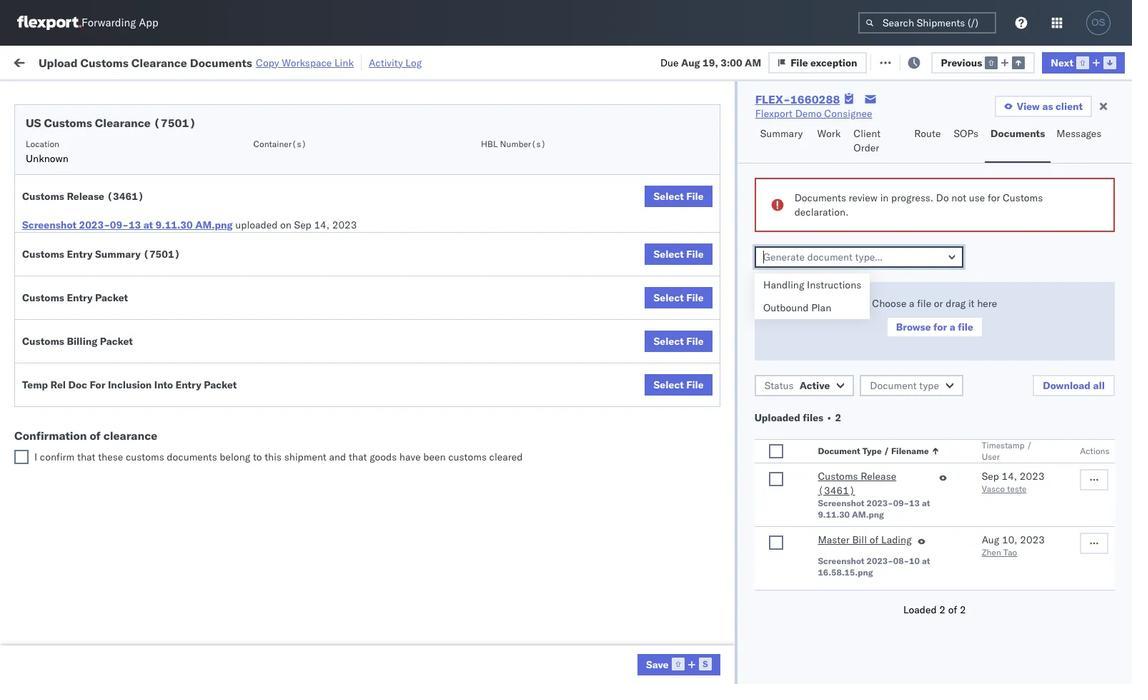 Task type: vqa. For each thing, say whether or not it's contained in the screenshot.
2nd sailing. from the bottom of the page
no



Task type: describe. For each thing, give the bounding box(es) containing it.
dec for 23,
[[296, 395, 315, 408]]

13 for screenshot 2023-09-13 at 9.11.30 am.png uploaded on sep 14, 2023
[[129, 219, 141, 232]]

packet for customs billing packet
[[100, 335, 133, 348]]

view as client
[[1017, 100, 1083, 113]]

at for screenshot 2023-09-13 at 9.11.30 am.png uploaded on sep 14, 2023
[[144, 219, 153, 232]]

bookings
[[623, 458, 665, 471]]

5 ocean fcl from the top
[[438, 364, 488, 376]]

3 1889466 from the top
[[820, 395, 864, 408]]

6 1846748 from the top
[[820, 301, 864, 314]]

upload customs clearance documents button
[[33, 292, 203, 322]]

cleared
[[489, 451, 523, 464]]

2 vertical spatial packet
[[204, 379, 237, 392]]

1 vertical spatial 14,
[[318, 364, 334, 376]]

customs left billing
[[22, 335, 64, 348]]

1 flex-1889466 from the top
[[789, 332, 864, 345]]

tao
[[1004, 548, 1018, 558]]

bookings test consignee
[[623, 458, 737, 471]]

billing
[[67, 335, 97, 348]]

1 resize handle column header from the left
[[204, 111, 222, 685]]

2 ocean fcl from the top
[[438, 175, 488, 188]]

1 account from the top
[[697, 489, 735, 502]]

all
[[1093, 380, 1105, 393]]

consignee for flexport demo consignee
[[825, 107, 873, 120]]

inclusion
[[108, 379, 152, 392]]

1 lhuu7894563, uetu5238478 from the top
[[881, 332, 1027, 345]]

5 hlxu6269489, from the top
[[957, 300, 1030, 313]]

schedule inside schedule pickup from rotterdam, netherlands
[[33, 639, 75, 652]]

screenshot for screenshot 2023-08-10 at 16.58.15.png
[[818, 556, 865, 567]]

document for document type / filename
[[818, 446, 861, 457]]

customs down forwarding
[[80, 55, 129, 70]]

document type / filename
[[818, 446, 929, 457]]

1 integration from the top
[[623, 489, 673, 502]]

ceau7522281, for third schedule pickup from los angeles, ca button from the top
[[881, 269, 954, 282]]

active
[[800, 380, 830, 393]]

goods
[[370, 451, 397, 464]]

Search Work text field
[[651, 51, 807, 73]]

uploaded
[[235, 219, 278, 232]]

confirm delivery button
[[33, 425, 109, 441]]

import work button
[[116, 46, 187, 78]]

205 on track
[[329, 55, 388, 68]]

5, for second schedule pickup from los angeles, ca button from the top
[[319, 206, 328, 219]]

angeles, for second schedule pickup from los angeles, ca button from the top
[[153, 198, 193, 211]]

4 test123456 from the top
[[974, 269, 1034, 282]]

teste
[[1008, 484, 1027, 495]]

4 hlxu6269489, from the top
[[957, 269, 1030, 282]]

7 2:59 from the top
[[230, 458, 252, 471]]

0 vertical spatial release
[[67, 190, 104, 203]]

pickup down upload customs clearance documents
[[78, 324, 109, 337]]

1 horizontal spatial 2
[[940, 604, 946, 617]]

appointment for the schedule delivery appointment link related to second schedule delivery appointment button from the top of the page
[[117, 237, 176, 250]]

3 account from the top
[[697, 584, 735, 597]]

1 horizontal spatial work
[[817, 127, 841, 140]]

1 abcdefg78456546 from the top
[[974, 332, 1070, 345]]

5, for third schedule pickup from los angeles, ca button from the top
[[319, 269, 328, 282]]

0 horizontal spatial customs release (3461)
[[22, 190, 144, 203]]

3 edt, from the top
[[273, 206, 296, 219]]

0 vertical spatial work
[[156, 55, 181, 68]]

outbound plan
[[764, 302, 832, 315]]

select file for temp rel doc for inclusion into entry packet
[[654, 379, 704, 392]]

next button
[[1043, 52, 1125, 73]]

due
[[661, 56, 679, 69]]

download
[[1043, 380, 1091, 393]]

1 flex-2130387 from the top
[[789, 489, 864, 502]]

upload customs clearance documents copy workspace link
[[39, 55, 354, 70]]

documents left copy
[[190, 55, 252, 70]]

documents review in progress. do not use for customs declaration.
[[795, 192, 1043, 219]]

10,
[[1002, 534, 1018, 547]]

2:00
[[230, 301, 252, 314]]

1 that from the left
[[77, 451, 95, 464]]

been
[[423, 451, 446, 464]]

7 ocean fcl from the top
[[438, 458, 488, 471]]

screenshot 2023-09-13 at 9.11.30 am.png
[[818, 498, 930, 520]]

2 edt, from the top
[[273, 175, 296, 188]]

customs inside "documents review in progress. do not use for customs declaration."
[[1003, 192, 1043, 204]]

205
[[329, 55, 348, 68]]

vasco
[[982, 484, 1005, 495]]

3 ceau7522281, from the top
[[881, 237, 954, 250]]

est, for 13,
[[273, 458, 295, 471]]

risk
[[296, 55, 313, 68]]

container
[[881, 111, 919, 122]]

location unknown
[[26, 139, 69, 165]]

7 schedule from the top
[[33, 363, 75, 376]]

3 hlxu8034992 from the top
[[1033, 237, 1103, 250]]

file for customs entry summary (7501)
[[686, 248, 704, 261]]

5 test123456 from the top
[[974, 301, 1034, 314]]

7 resize handle column header from the left
[[857, 111, 874, 685]]

screenshot 2023-08-10 at 16.58.15.png
[[818, 556, 930, 578]]

4 lhuu7894563, from the top
[[881, 426, 955, 439]]

5 edt, from the top
[[273, 269, 296, 282]]

4 karl from the top
[[746, 615, 764, 628]]

6 flex-1846748 from the top
[[789, 301, 864, 314]]

5 schedule pickup from los angeles, ca button from the top
[[33, 449, 203, 479]]

3 schedule pickup from los angeles, ca from the top
[[33, 261, 193, 288]]

5 ceau7522281, hlxu6269489, hlxu8034992 from the top
[[881, 300, 1103, 313]]

hbl
[[481, 139, 498, 149]]

1 horizontal spatial customs release (3461)
[[818, 470, 897, 498]]

2:59 am edt, nov 5, 2022 for second schedule pickup from los angeles, ca button from the top
[[230, 206, 356, 219]]

4 schedule pickup from los angeles, ca button from the top
[[33, 324, 203, 354]]

4 account from the top
[[697, 615, 735, 628]]

summary button
[[755, 121, 812, 163]]

1 schedule pickup from los angeles, ca button from the top
[[33, 166, 203, 196]]

1 schedule delivery appointment from the top
[[33, 143, 176, 156]]

4 uetu5238478 from the top
[[957, 426, 1027, 439]]

3 schedule pickup from los angeles, ca button from the top
[[33, 261, 203, 291]]

1 hlxu6269489, from the top
[[957, 174, 1030, 187]]

schedule pickup from los angeles, ca link for 4th schedule pickup from los angeles, ca button
[[33, 324, 203, 352]]

6 2:59 from the top
[[230, 364, 252, 376]]

est, for 23,
[[273, 395, 294, 408]]

screenshot 2023-09-13 at 9.11.30 am.png uploaded on sep 14, 2023
[[22, 219, 357, 232]]

timestamp
[[982, 440, 1025, 451]]

2 vertical spatial entry
[[176, 379, 201, 392]]

schedule delivery appointment link for second schedule delivery appointment button from the top of the page
[[33, 236, 176, 251]]

for
[[90, 379, 105, 392]]

progress.
[[892, 192, 934, 204]]

select file button for customs billing packet
[[645, 331, 713, 352]]

schedule delivery appointment link for 3rd schedule delivery appointment button from the top
[[33, 362, 176, 376]]

1 horizontal spatial file exception
[[888, 55, 955, 68]]

5 flex-1846748 from the top
[[789, 269, 864, 282]]

select file button for temp rel doc for inclusion into entry packet
[[645, 375, 713, 396]]

6 fcl from the top
[[469, 395, 488, 408]]

filtered by:
[[14, 88, 65, 100]]

delivery for second schedule delivery appointment button from the top of the page
[[78, 237, 115, 250]]

est, for 9,
[[273, 301, 295, 314]]

1 test123456 from the top
[[974, 175, 1034, 188]]

into
[[154, 379, 173, 392]]

6 ocean fcl from the top
[[438, 395, 488, 408]]

4 ca from the top
[[33, 339, 46, 351]]

1 customs from the left
[[126, 451, 164, 464]]

0 horizontal spatial a
[[909, 297, 915, 310]]

delivery for 1st schedule delivery appointment button from the top of the page
[[78, 143, 115, 156]]

upload for upload customs clearance documents copy workspace link
[[39, 55, 78, 70]]

3 gvcu5265864 from the top
[[881, 583, 951, 596]]

3 abcdefg78456546 from the top
[[974, 395, 1070, 408]]

angeles, for first schedule pickup from los angeles, ca button from the top
[[153, 167, 193, 180]]

screenshot for screenshot 2023-09-13 at 9.11.30 am.png uploaded on sep 14, 2023
[[22, 219, 77, 232]]

use
[[969, 192, 985, 204]]

customs down the by:
[[44, 116, 92, 130]]

5 integration test account - karl lagerfeld from the top
[[623, 647, 810, 660]]

temp rel doc for inclusion into entry packet
[[22, 379, 237, 392]]

3 resize handle column header from the left
[[413, 111, 430, 685]]

4 2:59 am edt, nov 5, 2022 from the top
[[230, 238, 356, 251]]

clearance for upload customs clearance documents
[[111, 293, 157, 306]]

13 for screenshot 2023-09-13 at 9.11.30 am.png
[[909, 498, 920, 509]]

3 uetu5238478 from the top
[[957, 395, 1027, 408]]

5 fcl from the top
[[469, 364, 488, 376]]

app
[[139, 16, 158, 30]]

select for customs entry summary (7501)
[[654, 248, 684, 261]]

customs inside upload customs clearance documents
[[68, 293, 108, 306]]

angeles, for confirm pickup from los angeles, ca button
[[148, 387, 187, 400]]

clearance
[[104, 429, 157, 443]]

file for temp rel doc for inclusion into entry packet
[[686, 379, 704, 392]]

flex-1660288
[[755, 92, 840, 107]]

(3461) inside customs release (3461)
[[818, 485, 855, 498]]

client order
[[854, 127, 881, 154]]

import work
[[121, 55, 181, 68]]

file for customs entry packet
[[686, 292, 704, 305]]

and
[[329, 451, 346, 464]]

flex-1660288 link
[[755, 92, 840, 107]]

master
[[818, 534, 850, 547]]

09- for screenshot 2023-09-13 at 9.11.30 am.png
[[894, 498, 909, 509]]

6 schedule from the top
[[33, 324, 75, 337]]

messages
[[1057, 127, 1102, 140]]

customs inside customs release (3461) link
[[818, 470, 858, 483]]

2 for ∙
[[835, 412, 842, 425]]

pickup down us customs clearance (7501)
[[78, 167, 109, 180]]

mbl/mawb numbers button
[[967, 114, 1131, 128]]

delivery for confirm delivery button
[[72, 426, 109, 439]]

4 1846748 from the top
[[820, 238, 864, 251]]

3 schedule from the top
[[33, 198, 75, 211]]

4 edt, from the top
[[273, 238, 296, 251]]

2 gvcu5265864 from the top
[[881, 520, 951, 533]]

9 resize handle column header from the left
[[1107, 111, 1124, 685]]

pickup down "customs entry summary (7501)"
[[78, 261, 109, 274]]

sep inside sep 14, 2023 vasco teste
[[982, 470, 999, 483]]

to
[[253, 451, 262, 464]]

numbers for mbl/mawb numbers
[[1026, 117, 1061, 127]]

mbl/mawb
[[974, 117, 1024, 127]]

2 lhuu7894563, uetu5238478 from the top
[[881, 363, 1027, 376]]

rotterdam,
[[135, 639, 186, 652]]

0 vertical spatial (3461)
[[107, 190, 144, 203]]

0 vertical spatial of
[[90, 429, 101, 443]]

hbl number(s)
[[481, 139, 546, 149]]

numbers for container numbers
[[881, 122, 916, 133]]

file inside button
[[958, 321, 974, 334]]

4 schedule pickup from los angeles, ca from the top
[[33, 324, 193, 351]]

declaration.
[[795, 206, 849, 219]]

schedule pickup from los angeles, ca link for second schedule pickup from los angeles, ca button from the top
[[33, 198, 203, 226]]

here
[[977, 297, 998, 310]]

customs entry packet
[[22, 292, 128, 305]]

2023- for screenshot 2023-09-13 at 9.11.30 am.png
[[867, 498, 894, 509]]

1 edt, from the top
[[273, 143, 296, 156]]

2 customs from the left
[[448, 451, 487, 464]]

master bill of lading
[[818, 534, 912, 547]]

1 schedule pickup from los angeles, ca from the top
[[33, 167, 193, 194]]

flexport. image
[[17, 16, 82, 30]]

confirm delivery
[[33, 426, 109, 439]]

5 integration from the top
[[623, 647, 673, 660]]

schedule pickup from los angeles, ca link for 5th schedule pickup from los angeles, ca button from the top
[[33, 449, 203, 478]]

at for screenshot 2023-08-10 at 16.58.15.png
[[922, 556, 930, 567]]

1 2:59 am edt, nov 5, 2022 from the top
[[230, 143, 356, 156]]

outbound
[[764, 302, 809, 315]]

14, inside sep 14, 2023 vasco teste
[[1002, 470, 1018, 483]]

document for document type
[[870, 380, 917, 393]]

do
[[936, 192, 949, 204]]

schedule delivery appointment link for 1st schedule delivery appointment button from the top of the page
[[33, 142, 176, 156]]

flex-1662119
[[789, 552, 864, 565]]

download all button
[[1033, 375, 1115, 397]]

1 ocean fcl from the top
[[438, 143, 488, 156]]

9.11.30 for screenshot 2023-09-13 at 9.11.30 am.png
[[818, 510, 850, 520]]

schedule pickup from los angeles, ca link for first schedule pickup from los angeles, ca button from the top
[[33, 166, 203, 195]]

1 gvcu5265864 from the top
[[881, 489, 951, 502]]

batch action button
[[1030, 51, 1123, 73]]

belong
[[220, 451, 250, 464]]

sops button
[[948, 121, 985, 163]]

1 vertical spatial on
[[280, 219, 292, 232]]

activity log button
[[369, 54, 422, 71]]

2 abcdefg78456546 from the top
[[974, 364, 1070, 376]]

action
[[1082, 55, 1114, 68]]

1 1846748 from the top
[[820, 143, 864, 156]]

pickup down confirmation of clearance
[[78, 450, 109, 463]]

customs down unknown
[[22, 190, 64, 203]]

1 vertical spatial actions
[[1080, 446, 1110, 457]]

4 flex-1846748 from the top
[[789, 238, 864, 251]]

2 fcl from the top
[[469, 175, 488, 188]]

2023 inside sep 14, 2023 vasco teste
[[1020, 470, 1045, 483]]

entry for packet
[[67, 292, 93, 305]]

status for status
[[78, 88, 103, 99]]

aug 10, 2023 zhen tao
[[982, 534, 1045, 558]]

browse for a file
[[896, 321, 974, 334]]

activity log
[[369, 56, 422, 69]]

browse for a file button
[[886, 317, 984, 338]]

customs up the customs billing packet
[[22, 292, 64, 305]]

2 schedule from the top
[[33, 167, 75, 180]]

type
[[920, 380, 939, 393]]

2 lagerfeld from the top
[[767, 521, 810, 534]]

angeles, for third schedule pickup from los angeles, ca button from the top
[[153, 261, 193, 274]]

customs up customs entry packet
[[22, 248, 64, 261]]

1 schedule delivery appointment button from the top
[[33, 142, 176, 158]]

1660288
[[791, 92, 840, 107]]

schedule pickup from rotterdam, netherlands link
[[33, 638, 203, 667]]

4 2:59 from the top
[[230, 238, 252, 251]]

have
[[400, 451, 421, 464]]

5 hlxu8034992 from the top
[[1033, 300, 1103, 313]]

upload for upload customs clearance documents
[[33, 293, 65, 306]]

0 vertical spatial 14,
[[314, 219, 330, 232]]

clearance for us customs clearance (7501)
[[95, 116, 151, 130]]

3 schedule delivery appointment from the top
[[33, 363, 176, 376]]

2023- for screenshot 2023-08-10 at 16.58.15.png
[[867, 556, 894, 567]]

3 schedule delivery appointment button from the top
[[33, 362, 176, 378]]



Task type: locate. For each thing, give the bounding box(es) containing it.
(7501) down screenshot 2023-09-13 at 9.11.30 am.png uploaded on sep 14, 2023 at top left
[[143, 248, 180, 261]]

13 up "customs entry summary (7501)"
[[129, 219, 141, 232]]

ocean fcl
[[438, 143, 488, 156], [438, 175, 488, 188], [438, 269, 488, 282], [438, 301, 488, 314], [438, 364, 488, 376], [438, 395, 488, 408], [438, 458, 488, 471]]

confirm inside the confirm pickup from los angeles, ca
[[33, 387, 69, 400]]

1 vertical spatial document
[[818, 446, 861, 457]]

temp
[[22, 379, 48, 392]]

3 integration test account - karl lagerfeld from the top
[[623, 584, 810, 597]]

10
[[909, 556, 920, 567]]

1 horizontal spatial exception
[[908, 55, 955, 68]]

2023- inside screenshot 2023-09-13 at 9.11.30 am.png
[[867, 498, 894, 509]]

2 5, from the top
[[319, 175, 328, 188]]

0 vertical spatial confirm
[[33, 387, 69, 400]]

est, left the jan
[[273, 458, 295, 471]]

uetu5238478
[[957, 332, 1027, 345], [957, 363, 1027, 376], [957, 395, 1027, 408], [957, 426, 1027, 439]]

2 appointment from the top
[[117, 237, 176, 250]]

1 vertical spatial for
[[934, 321, 947, 334]]

schedule pickup from los angeles, ca button up upload customs clearance documents link in the left of the page
[[33, 261, 203, 291]]

lhuu7894563, uetu5238478 down "type"
[[881, 395, 1027, 408]]

0 vertical spatial schedule delivery appointment button
[[33, 142, 176, 158]]

dec for 14,
[[297, 364, 316, 376]]

3 select file button from the top
[[645, 287, 713, 309]]

1 flex-1846748 from the top
[[789, 143, 864, 156]]

location
[[26, 139, 59, 149]]

a down drag
[[950, 321, 956, 334]]

0 horizontal spatial on
[[280, 219, 292, 232]]

select file for customs billing packet
[[654, 335, 704, 348]]

filtered
[[14, 88, 49, 100]]

3 ocean fcl from the top
[[438, 269, 488, 282]]

5 schedule from the top
[[33, 261, 75, 274]]

1 appointment from the top
[[117, 143, 176, 156]]

delivery up for
[[78, 363, 115, 376]]

work
[[41, 52, 78, 72]]

am.png inside screenshot 2023-09-13 at 9.11.30 am.png
[[852, 510, 884, 520]]

(7501) for customs entry summary (7501)
[[143, 248, 180, 261]]

0 vertical spatial flex-2130387
[[789, 489, 864, 502]]

lhuu7894563, uetu5238478 down drag
[[881, 332, 1027, 345]]

client
[[1056, 100, 1083, 113]]

2 vertical spatial of
[[949, 604, 958, 617]]

7 fcl from the top
[[469, 458, 488, 471]]

19,
[[703, 56, 718, 69]]

packet down "customs entry summary (7501)"
[[95, 292, 128, 305]]

customs down document type / filename
[[818, 470, 858, 483]]

2 horizontal spatial 2
[[960, 604, 966, 617]]

status up workitem button
[[78, 88, 103, 99]]

4 flex-1889466 from the top
[[789, 426, 864, 439]]

am.png up master bill of lading
[[852, 510, 884, 520]]

select for customs release (3461)
[[654, 190, 684, 203]]

2 uetu5238478 from the top
[[957, 363, 1027, 376]]

None checkbox
[[769, 445, 783, 459], [14, 450, 29, 465], [769, 473, 783, 487], [769, 445, 783, 459], [14, 450, 29, 465], [769, 473, 783, 487]]

(7501) for us customs clearance (7501)
[[154, 116, 196, 130]]

(3461) down the 1893174
[[818, 485, 855, 498]]

at inside the screenshot 2023-08-10 at 16.58.15.png
[[922, 556, 930, 567]]

09- up "customs entry summary (7501)"
[[110, 219, 129, 232]]

select file for customs entry summary (7501)
[[654, 248, 704, 261]]

Search Shipments (/) text field
[[859, 12, 997, 34]]

1 horizontal spatial for
[[988, 192, 1001, 204]]

1 vertical spatial (7501)
[[143, 248, 180, 261]]

2:59 am edt, nov 5, 2022 for third schedule pickup from los angeles, ca button from the top
[[230, 269, 356, 282]]

2023 inside "aug 10, 2023 zhen tao"
[[1020, 534, 1045, 547]]

release up the screenshot 2023-09-13 at 9.11.30 am.png "link"
[[67, 190, 104, 203]]

of up "these"
[[90, 429, 101, 443]]

from inside the confirm pickup from los angeles, ca
[[105, 387, 126, 400]]

select for customs entry packet
[[654, 292, 684, 305]]

exception down search shipments (/) text box
[[908, 55, 955, 68]]

2 resize handle column header from the left
[[363, 111, 380, 685]]

lhuu7894563, uetu5238478 up user at the bottom of page
[[881, 426, 1027, 439]]

clearance down "customs entry summary (7501)"
[[111, 293, 157, 306]]

1 ca from the top
[[33, 181, 46, 194]]

track
[[365, 55, 388, 68]]

customs
[[80, 55, 129, 70], [44, 116, 92, 130], [22, 190, 64, 203], [1003, 192, 1043, 204], [22, 248, 64, 261], [22, 292, 64, 305], [68, 293, 108, 306], [22, 335, 64, 348], [818, 470, 858, 483]]

customs release (3461) up screenshot 2023-09-13 at 9.11.30 am.png
[[818, 470, 897, 498]]

flex-1846748 up the plan
[[789, 269, 864, 282]]

0 horizontal spatial file
[[917, 297, 932, 310]]

1 horizontal spatial 13
[[909, 498, 920, 509]]

1662119
[[820, 552, 864, 565]]

select file button for customs release (3461)
[[645, 186, 713, 207]]

consignee right bookings
[[689, 458, 737, 471]]

0 vertical spatial dec
[[297, 364, 316, 376]]

file for customs billing packet
[[686, 335, 704, 348]]

release inside customs release (3461)
[[861, 470, 897, 483]]

4 lhuu7894563, uetu5238478 from the top
[[881, 426, 1027, 439]]

2130387 down the 1893174
[[820, 489, 864, 502]]

0 vertical spatial 9.11.30
[[156, 219, 193, 232]]

am.png for screenshot 2023-09-13 at 9.11.30 am.png
[[852, 510, 884, 520]]

workitem button
[[9, 114, 207, 128]]

0 vertical spatial am.png
[[195, 219, 233, 232]]

file
[[917, 297, 932, 310], [958, 321, 974, 334]]

forwarding app link
[[17, 16, 158, 30]]

schedule pickup from los angeles, ca down upload customs clearance documents button at the top left of page
[[33, 324, 193, 351]]

us
[[26, 116, 41, 130]]

8 schedule from the top
[[33, 450, 75, 463]]

packet right billing
[[100, 335, 133, 348]]

3 karl from the top
[[746, 584, 764, 597]]

ceau7522281, for upload customs clearance documents button at the top left of page
[[881, 300, 954, 313]]

1 vertical spatial 2130387
[[820, 521, 864, 534]]

numbers down the container
[[881, 122, 916, 133]]

(7501)
[[154, 116, 196, 130], [143, 248, 180, 261]]

0 horizontal spatial file exception
[[791, 56, 858, 69]]

my work
[[14, 52, 78, 72]]

0 vertical spatial 2130387
[[820, 489, 864, 502]]

confirm inside "link"
[[33, 426, 69, 439]]

2 select file button from the top
[[645, 244, 713, 265]]

1 lagerfeld from the top
[[767, 489, 810, 502]]

flex id
[[766, 117, 793, 127]]

4 select file button from the top
[[645, 331, 713, 352]]

13 down the msdu7304509
[[909, 498, 920, 509]]

1 vertical spatial upload
[[33, 293, 65, 306]]

1 horizontal spatial a
[[950, 321, 956, 334]]

1 horizontal spatial numbers
[[1026, 117, 1061, 127]]

2 ca from the top
[[33, 213, 46, 226]]

schedule pickup from los angeles, ca button up the screenshot 2023-09-13 at 9.11.30 am.png "link"
[[33, 166, 203, 196]]

upload inside upload customs clearance documents
[[33, 293, 65, 306]]

14, up 23,
[[318, 364, 334, 376]]

2 integration test account - karl lagerfeld from the top
[[623, 521, 810, 534]]

ceau7522281, up progress.
[[881, 174, 954, 187]]

0 horizontal spatial status
[[78, 88, 103, 99]]

flex-1889466 up ∙ on the bottom of the page
[[789, 395, 864, 408]]

for down or
[[934, 321, 947, 334]]

1 maeu9408431 from the top
[[974, 489, 1046, 502]]

select file for customs release (3461)
[[654, 190, 704, 203]]

1 vertical spatial status
[[765, 380, 794, 393]]

documents down the view
[[991, 127, 1046, 140]]

file exception
[[888, 55, 955, 68], [791, 56, 858, 69]]

1 vertical spatial a
[[950, 321, 956, 334]]

2 vertical spatial 2130387
[[820, 584, 864, 597]]

not
[[952, 192, 967, 204]]

jan
[[297, 458, 313, 471]]

1 vertical spatial aug
[[982, 534, 1000, 547]]

confirm
[[40, 451, 75, 464]]

entry right into
[[176, 379, 201, 392]]

document type / filename button
[[815, 443, 954, 458]]

a right choose
[[909, 297, 915, 310]]

pickup inside the confirm pickup from los angeles, ca
[[72, 387, 103, 400]]

loaded
[[904, 604, 937, 617]]

3 flex-1846748 from the top
[[789, 206, 864, 219]]

1 vertical spatial screenshot
[[818, 498, 865, 509]]

1 vertical spatial confirm
[[33, 426, 69, 439]]

pickup up the screenshot 2023-09-13 at 9.11.30 am.png "link"
[[78, 198, 109, 211]]

save
[[646, 659, 669, 672]]

5, for first schedule pickup from los angeles, ca button from the top
[[319, 175, 328, 188]]

shipment
[[284, 451, 327, 464]]

est,
[[273, 301, 295, 314], [273, 364, 295, 376], [273, 395, 294, 408], [273, 458, 295, 471]]

from inside schedule pickup from rotterdam, netherlands
[[111, 639, 132, 652]]

1 horizontal spatial on
[[351, 55, 362, 68]]

aug inside "aug 10, 2023 zhen tao"
[[982, 534, 1000, 547]]

2 ceau7522281, from the top
[[881, 206, 954, 219]]

2 2:59 from the top
[[230, 175, 252, 188]]

1 horizontal spatial 09-
[[894, 498, 909, 509]]

ca inside the confirm pickup from los angeles, ca
[[33, 401, 46, 414]]

file exception down search shipments (/) text box
[[888, 55, 955, 68]]

23,
[[318, 395, 333, 408]]

delivery for 3rd schedule delivery appointment button from the top
[[78, 363, 115, 376]]

flex-1846748 up declaration.
[[789, 175, 864, 188]]

0 vertical spatial a
[[909, 297, 915, 310]]

flex-2130387 down the 16.58.15.png
[[789, 584, 864, 597]]

of right the loaded
[[949, 604, 958, 617]]

workitem
[[16, 117, 53, 127]]

screenshot for screenshot 2023-09-13 at 9.11.30 am.png
[[818, 498, 865, 509]]

1 vertical spatial work
[[817, 127, 841, 140]]

log
[[406, 56, 422, 69]]

2 vertical spatial screenshot
[[818, 556, 865, 567]]

None checkbox
[[769, 536, 783, 551]]

(3461) up the screenshot 2023-09-13 at 9.11.30 am.png "link"
[[107, 190, 144, 203]]

select file for customs entry packet
[[654, 292, 704, 305]]

summary down the screenshot 2023-09-13 at 9.11.30 am.png "link"
[[95, 248, 141, 261]]

schedule pickup from los angeles, ca down "customs entry summary (7501)"
[[33, 261, 193, 288]]

5 karl from the top
[[746, 647, 764, 660]]

3:00
[[721, 56, 743, 69]]

0 horizontal spatial consignee
[[689, 458, 737, 471]]

schedule pickup from los angeles, ca down clearance
[[33, 450, 193, 477]]

2 integration from the top
[[623, 521, 673, 534]]

0 vertical spatial (7501)
[[154, 116, 196, 130]]

1 ceau7522281, hlxu6269489, hlxu8034992 from the top
[[881, 174, 1103, 187]]

screenshot up "customs entry summary (7501)"
[[22, 219, 77, 232]]

/ right the 'type'
[[884, 446, 889, 457]]

appointment up inclusion
[[117, 363, 176, 376]]

0 horizontal spatial aug
[[681, 56, 700, 69]]

1846748 down generate document type... text box
[[820, 269, 864, 282]]

at up "customs entry summary (7501)"
[[144, 219, 153, 232]]

1 horizontal spatial consignee
[[825, 107, 873, 120]]

0 vertical spatial sep
[[294, 219, 312, 232]]

2 vertical spatial 14,
[[1002, 470, 1018, 483]]

dec up 7:00 pm est, dec 23, 2022
[[297, 364, 316, 376]]

workspace
[[282, 56, 332, 69]]

2:59 am est, dec 14, 2022
[[230, 364, 361, 376]]

documents inside upload customs clearance documents
[[33, 307, 85, 320]]

in
[[881, 192, 889, 204]]

view
[[1017, 100, 1040, 113]]

1 integration test account - karl lagerfeld from the top
[[623, 489, 810, 502]]

(0)
[[233, 55, 251, 68]]

status for status active
[[765, 380, 794, 393]]

3 1846748 from the top
[[820, 206, 864, 219]]

1 2130387 from the top
[[820, 489, 864, 502]]

2023- inside the screenshot 2023-08-10 at 16.58.15.png
[[867, 556, 894, 567]]

4 integration from the top
[[623, 615, 673, 628]]

appointment for 3rd schedule delivery appointment button from the top the schedule delivery appointment link
[[117, 363, 176, 376]]

1 vertical spatial file
[[958, 321, 974, 334]]

schedule pickup from los angeles, ca up "customs entry summary (7501)"
[[33, 198, 193, 226]]

1 vertical spatial release
[[861, 470, 897, 483]]

select for customs billing packet
[[654, 335, 684, 348]]

confirm for confirm pickup from los angeles, ca
[[33, 387, 69, 400]]

customs right use
[[1003, 192, 1043, 204]]

4 ceau7522281, from the top
[[881, 269, 954, 282]]

delivery up "these"
[[72, 426, 109, 439]]

13
[[129, 219, 141, 232], [909, 498, 920, 509]]

delivery down us customs clearance (7501)
[[78, 143, 115, 156]]

4 ocean fcl from the top
[[438, 301, 488, 314]]

maeu9408431 down maeu9736123
[[974, 489, 1046, 502]]

list box
[[755, 274, 870, 320]]

09- for screenshot 2023-09-13 at 9.11.30 am.png uploaded on sep 14, 2023
[[110, 219, 129, 232]]

1 horizontal spatial summary
[[760, 127, 803, 140]]

numbers inside button
[[1026, 117, 1061, 127]]

0 vertical spatial for
[[988, 192, 1001, 204]]

browse
[[896, 321, 931, 334]]

1 horizontal spatial release
[[861, 470, 897, 483]]

2 flex-1846748 from the top
[[789, 175, 864, 188]]

1 vertical spatial gvcu5265864
[[881, 520, 951, 533]]

1846748 up review on the top of the page
[[820, 175, 864, 188]]

previous button
[[931, 52, 1035, 73]]

4 ceau7522281, hlxu6269489, hlxu8034992 from the top
[[881, 269, 1103, 282]]

of for loaded 2 of 2
[[949, 604, 958, 617]]

handling
[[764, 279, 805, 292]]

3 flex-2130387 from the top
[[789, 584, 864, 597]]

0 vertical spatial schedule delivery appointment link
[[33, 142, 176, 156]]

0 vertical spatial upload
[[39, 55, 78, 70]]

0 horizontal spatial release
[[67, 190, 104, 203]]

packet for customs entry packet
[[95, 292, 128, 305]]

1 vertical spatial schedule delivery appointment button
[[33, 236, 176, 252]]

clearance inside upload customs clearance documents
[[111, 293, 157, 306]]

4 abcdefg78456546 from the top
[[974, 426, 1070, 439]]

message
[[193, 55, 233, 68]]

uploaded files ∙ 2
[[755, 412, 842, 425]]

0 horizontal spatial 2
[[835, 412, 842, 425]]

angeles, for 4th schedule pickup from los angeles, ca button
[[153, 324, 193, 337]]

screenshot inside the screenshot 2023-08-10 at 16.58.15.png
[[818, 556, 865, 567]]

client order button
[[848, 121, 909, 163]]

bosch
[[531, 143, 559, 156], [531, 175, 559, 188], [623, 175, 652, 188], [623, 206, 652, 219], [623, 238, 652, 251], [531, 269, 559, 282], [623, 269, 652, 282], [531, 301, 559, 314], [623, 301, 652, 314], [623, 332, 652, 345], [531, 364, 559, 376], [623, 364, 652, 376], [531, 395, 559, 408], [623, 395, 652, 408]]

1 confirm from the top
[[33, 387, 69, 400]]

appointment for the schedule delivery appointment link related to 1st schedule delivery appointment button from the top of the page
[[117, 143, 176, 156]]

13 inside screenshot 2023-09-13 at 9.11.30 am.png
[[909, 498, 920, 509]]

delivery inside "link"
[[72, 426, 109, 439]]

link
[[335, 56, 354, 69]]

schedule delivery appointment link up for
[[33, 362, 176, 376]]

that
[[77, 451, 95, 464], [349, 451, 367, 464]]

1 horizontal spatial of
[[870, 534, 879, 547]]

file
[[888, 55, 905, 68], [791, 56, 808, 69], [686, 190, 704, 203], [686, 248, 704, 261], [686, 292, 704, 305], [686, 335, 704, 348], [686, 379, 704, 392]]

flex-1846748 down flex id button
[[789, 143, 864, 156]]

at down the msdu7304509
[[922, 498, 930, 509]]

1 vertical spatial sep
[[982, 470, 999, 483]]

flexport demo consignee link
[[755, 107, 873, 121]]

rel
[[50, 379, 66, 392]]

0 horizontal spatial numbers
[[881, 122, 916, 133]]

2 vertical spatial flex-2130387
[[789, 584, 864, 597]]

1846748 down the "instructions"
[[820, 301, 864, 314]]

of for master bill of lading
[[870, 534, 879, 547]]

ceau7522281, up choose a file or drag it here
[[881, 269, 954, 282]]

6 resize handle column header from the left
[[742, 111, 759, 685]]

2 horizontal spatial of
[[949, 604, 958, 617]]

gvcu5265864 up lading
[[881, 520, 951, 533]]

2 vertical spatial schedule delivery appointment
[[33, 363, 176, 376]]

angeles, inside the confirm pickup from los angeles, ca
[[148, 387, 187, 400]]

exception
[[908, 55, 955, 68], [811, 56, 858, 69]]

lhuu7894563, down choose a file or drag it here
[[881, 332, 955, 345]]

est, for 14,
[[273, 364, 295, 376]]

lhuu7894563, uetu5238478
[[881, 332, 1027, 345], [881, 363, 1027, 376], [881, 395, 1027, 408], [881, 426, 1027, 439]]

confirm up confirmation
[[33, 387, 69, 400]]

2:59
[[230, 143, 252, 156], [230, 175, 252, 188], [230, 206, 252, 219], [230, 238, 252, 251], [230, 269, 252, 282], [230, 364, 252, 376], [230, 458, 252, 471]]

0 horizontal spatial /
[[884, 446, 889, 457]]

0 horizontal spatial customs
[[126, 451, 164, 464]]

consignee for bookings test consignee
[[689, 458, 737, 471]]

flex-1846748
[[789, 143, 864, 156], [789, 175, 864, 188], [789, 206, 864, 219], [789, 238, 864, 251], [789, 269, 864, 282], [789, 301, 864, 314]]

2 1889466 from the top
[[820, 364, 864, 376]]

activity
[[369, 56, 403, 69]]

flex-2130387 up master at the right bottom of the page
[[789, 521, 864, 534]]

1889466 up ∙ on the bottom of the page
[[820, 395, 864, 408]]

13,
[[316, 458, 331, 471]]

3 2:59 from the top
[[230, 206, 252, 219]]

1 horizontal spatial aug
[[982, 534, 1000, 547]]

ceau7522281, for first schedule pickup from los angeles, ca button from the top
[[881, 174, 954, 187]]

summary inside button
[[760, 127, 803, 140]]

schedule pickup from los angeles, ca button up "customs entry summary (7501)"
[[33, 198, 203, 228]]

schedule delivery appointment down us customs clearance (7501)
[[33, 143, 176, 156]]

/ inside timestamp / user
[[1027, 440, 1033, 451]]

nyku9743990
[[881, 615, 951, 628]]

sep
[[294, 219, 312, 232], [982, 470, 999, 483]]

type
[[863, 446, 882, 457]]

that right and
[[349, 451, 367, 464]]

2 select file from the top
[[654, 248, 704, 261]]

0 horizontal spatial exception
[[811, 56, 858, 69]]

customs up billing
[[68, 293, 108, 306]]

0 vertical spatial entry
[[67, 248, 93, 261]]

1 horizontal spatial customs
[[448, 451, 487, 464]]

list box containing handling instructions
[[755, 274, 870, 320]]

select for temp rel doc for inclusion into entry packet
[[654, 379, 684, 392]]

ceau7522281, for second schedule pickup from los angeles, ca button from the top
[[881, 206, 954, 219]]

i
[[34, 451, 37, 464]]

8 resize handle column header from the left
[[949, 111, 967, 685]]

2 for of
[[960, 604, 966, 617]]

9.11.30 for screenshot 2023-09-13 at 9.11.30 am.png uploaded on sep 14, 2023
[[156, 219, 193, 232]]

0 horizontal spatial work
[[156, 55, 181, 68]]

5 resize handle column header from the left
[[599, 111, 616, 685]]

at left risk
[[285, 55, 294, 68]]

abcd1234560
[[881, 552, 952, 565]]

screenshot inside screenshot 2023-09-13 at 9.11.30 am.png
[[818, 498, 865, 509]]

1 karl from the top
[[746, 489, 764, 502]]

∙
[[826, 412, 833, 425]]

confirm for confirm delivery
[[33, 426, 69, 439]]

timestamp / user button
[[979, 438, 1052, 463]]

for inside "documents review in progress. do not use for customs declaration."
[[988, 192, 1001, 204]]

0 vertical spatial 2023-
[[79, 219, 110, 232]]

1 horizontal spatial status
[[765, 380, 794, 393]]

1 vertical spatial dec
[[296, 395, 315, 408]]

4 1889466 from the top
[[820, 426, 864, 439]]

5 select from the top
[[654, 379, 684, 392]]

select file button for customs entry summary (7501)
[[645, 244, 713, 265]]

0 horizontal spatial summary
[[95, 248, 141, 261]]

file down it
[[958, 321, 974, 334]]

5 select file from the top
[[654, 379, 704, 392]]

9.11.30
[[156, 219, 193, 232], [818, 510, 850, 520]]

download all
[[1043, 380, 1105, 393]]

2 schedule delivery appointment button from the top
[[33, 236, 176, 252]]

0 vertical spatial on
[[351, 55, 362, 68]]

schedule pickup from los angeles, ca link for third schedule pickup from los angeles, ca button from the top
[[33, 261, 203, 289]]

sep right the uploaded in the top of the page
[[294, 219, 312, 232]]

clearance down app at left
[[131, 55, 187, 70]]

2 1846748 from the top
[[820, 175, 864, 188]]

batch action
[[1052, 55, 1114, 68]]

these
[[98, 451, 123, 464]]

mbl/mawb numbers
[[974, 117, 1061, 127]]

at right 10
[[922, 556, 930, 567]]

09- inside screenshot 2023-09-13 at 9.11.30 am.png
[[894, 498, 909, 509]]

documents
[[190, 55, 252, 70], [991, 127, 1046, 140], [795, 192, 847, 204], [33, 307, 85, 320]]

1846748 down "client"
[[820, 143, 864, 156]]

documents inside "documents review in progress. do not use for customs declaration."
[[795, 192, 847, 204]]

0 vertical spatial maeu9408431
[[974, 489, 1046, 502]]

3 ca from the top
[[33, 276, 46, 288]]

2 maeu9408431 from the top
[[974, 521, 1046, 534]]

1 vertical spatial (3461)
[[818, 485, 855, 498]]

0 horizontal spatial that
[[77, 451, 95, 464]]

schedule pickup from los angeles, ca link down clearance
[[33, 449, 203, 478]]

file exception up the 1660288
[[791, 56, 858, 69]]

2023- for screenshot 2023-09-13 at 9.11.30 am.png uploaded on sep 14, 2023
[[79, 219, 110, 232]]

batch
[[1052, 55, 1080, 68]]

0 vertical spatial actions
[[1090, 117, 1119, 127]]

1 horizontal spatial am.png
[[852, 510, 884, 520]]

3 ceau7522281, hlxu6269489, hlxu8034992 from the top
[[881, 237, 1103, 250]]

am.png for screenshot 2023-09-13 at 9.11.30 am.png uploaded on sep 14, 2023
[[195, 219, 233, 232]]

5 lagerfeld from the top
[[767, 647, 810, 660]]

schedule pickup from los angeles, ca link up "customs entry summary (7501)"
[[33, 198, 203, 226]]

9.11.30 inside screenshot 2023-09-13 at 9.11.30 am.png
[[818, 510, 850, 520]]

lhuu7894563, down "type"
[[881, 395, 955, 408]]

los inside the confirm pickup from los angeles, ca
[[129, 387, 145, 400]]

0 vertical spatial status
[[78, 88, 103, 99]]

for
[[988, 192, 1001, 204], [934, 321, 947, 334]]

screenshot up the 16.58.15.png
[[818, 556, 865, 567]]

(7501) down upload customs clearance documents copy workspace link
[[154, 116, 196, 130]]

4 schedule pickup from los angeles, ca link from the top
[[33, 324, 203, 352]]

container numbers
[[881, 111, 919, 133]]

0 vertical spatial clearance
[[131, 55, 187, 70]]

1 vertical spatial packet
[[100, 335, 133, 348]]

numbers inside container numbers
[[881, 122, 916, 133]]

1 vertical spatial entry
[[67, 292, 93, 305]]

file for customs release (3461)
[[686, 190, 704, 203]]

1 horizontal spatial sep
[[982, 470, 999, 483]]

2 lhuu7894563, from the top
[[881, 363, 955, 376]]

0 horizontal spatial for
[[934, 321, 947, 334]]

by:
[[52, 88, 65, 100]]

0 horizontal spatial 13
[[129, 219, 141, 232]]

entry for summary
[[67, 248, 93, 261]]

2 vertical spatial appointment
[[117, 363, 176, 376]]

ceau7522281, down "documents review in progress. do not use for customs declaration."
[[881, 237, 954, 250]]

2 vertical spatial maeu9408431
[[974, 584, 1046, 597]]

confirmation of clearance
[[14, 429, 157, 443]]

3 lhuu7894563, from the top
[[881, 395, 955, 408]]

1 1889466 from the top
[[820, 332, 864, 345]]

abcdefg78456546 up timestamp
[[974, 426, 1070, 439]]

1 fcl from the top
[[469, 143, 488, 156]]

number(s)
[[500, 139, 546, 149]]

appointment
[[117, 143, 176, 156], [117, 237, 176, 250], [117, 363, 176, 376]]

for inside browse for a file button
[[934, 321, 947, 334]]

schedule pickup from los angeles, ca link
[[33, 166, 203, 195], [33, 198, 203, 226], [33, 261, 203, 289], [33, 324, 203, 352], [33, 449, 203, 478]]

timestamp / user
[[982, 440, 1033, 463]]

2 schedule pickup from los angeles, ca button from the top
[[33, 198, 203, 228]]

master bill of lading link
[[818, 533, 912, 551]]

at for screenshot 2023-09-13 at 9.11.30 am.png
[[922, 498, 930, 509]]

1 schedule delivery appointment link from the top
[[33, 142, 176, 156]]

2 confirm from the top
[[33, 426, 69, 439]]

3 fcl from the top
[[469, 269, 488, 282]]

4 lagerfeld from the top
[[767, 615, 810, 628]]

a inside button
[[950, 321, 956, 334]]

angeles, for 5th schedule pickup from los angeles, ca button from the top
[[153, 450, 193, 463]]

2130387 up master at the right bottom of the page
[[820, 521, 864, 534]]

pickup inside schedule pickup from rotterdam, netherlands
[[78, 639, 109, 652]]

1 vertical spatial am.png
[[852, 510, 884, 520]]

6 ca from the top
[[33, 464, 46, 477]]

nov
[[298, 143, 317, 156], [298, 175, 317, 188], [298, 206, 317, 219], [298, 238, 317, 251], [298, 269, 317, 282], [297, 301, 316, 314]]

schedule delivery appointment button
[[33, 142, 176, 158], [33, 236, 176, 252], [33, 362, 176, 378]]

status up uploaded
[[765, 380, 794, 393]]

1 vertical spatial summary
[[95, 248, 141, 261]]

1 5, from the top
[[319, 143, 328, 156]]

ceau7522281, down progress.
[[881, 206, 954, 219]]

4 5, from the top
[[319, 238, 328, 251]]

resize handle column header
[[204, 111, 222, 685], [363, 111, 380, 685], [413, 111, 430, 685], [506, 111, 523, 685], [599, 111, 616, 685], [742, 111, 759, 685], [857, 111, 874, 685], [949, 111, 967, 685], [1107, 111, 1124, 685]]

schedule pickup from los angeles, ca up the screenshot 2023-09-13 at 9.11.30 am.png "link"
[[33, 167, 193, 194]]

1 horizontal spatial document
[[870, 380, 917, 393]]

at inside screenshot 2023-09-13 at 9.11.30 am.png
[[922, 498, 930, 509]]

upload customs clearance documents link
[[33, 292, 203, 321]]

0 horizontal spatial (3461)
[[107, 190, 144, 203]]

Generate document type... text field
[[755, 247, 964, 268]]

1 hlxu8034992 from the top
[[1033, 174, 1103, 187]]

09- up lading
[[894, 498, 909, 509]]

2 karl from the top
[[746, 521, 764, 534]]

5 1846748 from the top
[[820, 269, 864, 282]]

2023- up master bill of lading
[[867, 498, 894, 509]]

that down confirmation of clearance
[[77, 451, 95, 464]]

1 ceau7522281, from the top
[[881, 174, 954, 187]]

it
[[969, 297, 975, 310]]

clearance for upload customs clearance documents copy workspace link
[[131, 55, 187, 70]]

2:59 am edt, nov 5, 2022 for first schedule pickup from los angeles, ca button from the top
[[230, 175, 356, 188]]

3 maeu9408431 from the top
[[974, 584, 1046, 597]]

screenshot
[[22, 219, 77, 232], [818, 498, 865, 509], [818, 556, 865, 567]]

flex
[[766, 117, 782, 127]]

2 test123456 from the top
[[974, 206, 1034, 219]]

0 vertical spatial file
[[917, 297, 932, 310]]

work
[[156, 55, 181, 68], [817, 127, 841, 140]]

select file button for customs entry packet
[[645, 287, 713, 309]]

am.png left the uploaded in the top of the page
[[195, 219, 233, 232]]

flex-1846748 down declaration.
[[789, 238, 864, 251]]



